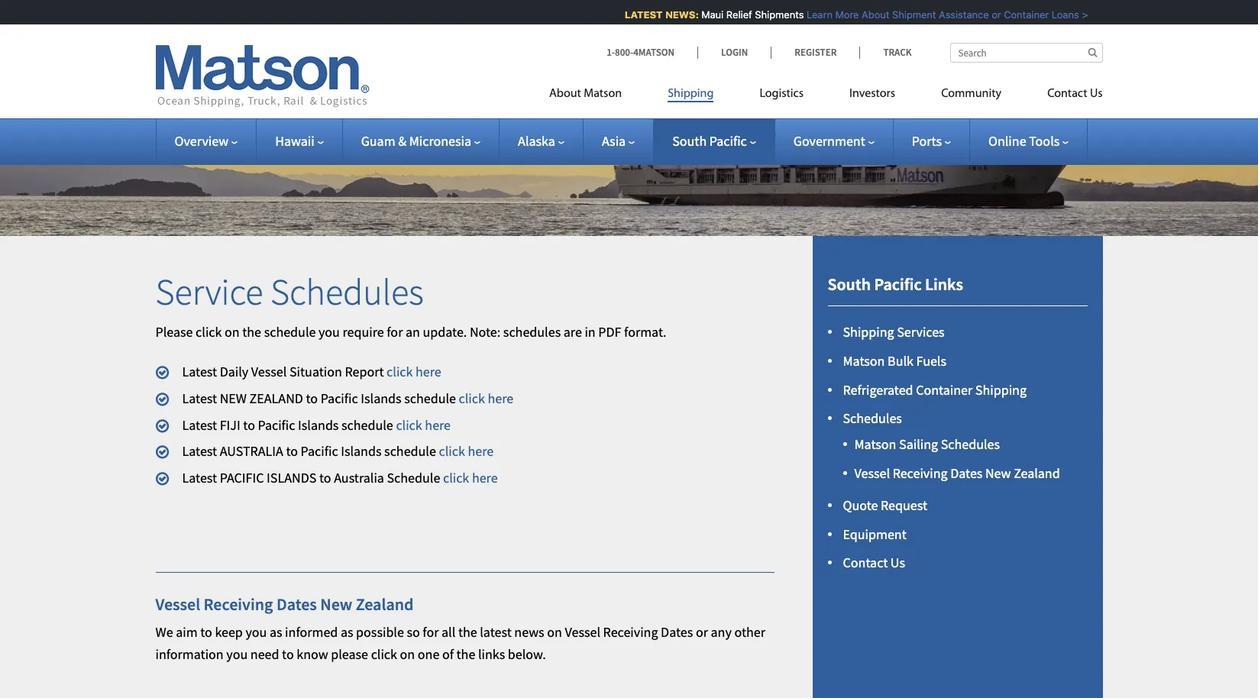Task type: describe. For each thing, give the bounding box(es) containing it.
schedule down update.
[[404, 389, 456, 407]]

tools
[[1029, 132, 1060, 150]]

alaska
[[518, 132, 555, 150]]

2 as from the left
[[341, 623, 353, 641]]

assistance
[[933, 8, 983, 21]]

online tools link
[[989, 132, 1069, 150]]

learn more about shipment assistance or container loans > link
[[801, 8, 1082, 21]]

community link
[[918, 80, 1025, 112]]

0 vertical spatial about
[[856, 8, 884, 21]]

other
[[734, 623, 765, 641]]

1 horizontal spatial on
[[400, 645, 415, 663]]

contact inside the 'south pacific links' section
[[843, 554, 888, 572]]

latest
[[619, 8, 657, 21]]

government link
[[794, 132, 875, 150]]

refrigerated container shipping
[[843, 381, 1027, 398]]

government
[[794, 132, 865, 150]]

one
[[418, 645, 440, 663]]

islands
[[267, 469, 317, 487]]

south pacific links section
[[793, 236, 1122, 698]]

0 vertical spatial islands
[[361, 389, 402, 407]]

keep
[[215, 623, 243, 641]]

to right "aim"
[[200, 623, 212, 641]]

us inside the 'south pacific links' section
[[891, 554, 905, 572]]

schedule down service schedules
[[264, 323, 316, 341]]

click here link for latest new zealand to pacific islands schedule click here
[[459, 389, 514, 407]]

vessel up "aim"
[[155, 593, 200, 615]]

fiji
[[220, 416, 240, 434]]

0 horizontal spatial new
[[320, 593, 352, 615]]

container inside the 'south pacific links' section
[[916, 381, 973, 398]]

1 vertical spatial the
[[458, 623, 477, 641]]

to down latest australia to pacific islands schedule click here
[[319, 469, 331, 487]]

1-800-4matson
[[607, 46, 675, 59]]

please
[[155, 323, 193, 341]]

schedules link
[[843, 410, 902, 427]]

ports
[[912, 132, 942, 150]]

ports link
[[912, 132, 951, 150]]

learn
[[801, 8, 827, 21]]

schedule down the latest new zealand to pacific islands schedule click here
[[341, 416, 393, 434]]

here for latest pacific islands to australia schedule click here
[[472, 469, 498, 487]]

contact inside the top menu navigation
[[1047, 88, 1087, 100]]

south pacific links
[[828, 273, 963, 295]]

online tools
[[989, 132, 1060, 150]]

shipping services link
[[843, 323, 945, 341]]

about inside the top menu navigation
[[549, 88, 581, 100]]

logistics
[[760, 88, 804, 100]]

new inside the 'south pacific links' section
[[985, 464, 1011, 482]]

latest fiji to pacific islands schedule click here
[[182, 416, 451, 434]]

register link
[[771, 46, 860, 59]]

sailing
[[899, 436, 938, 453]]

investors
[[850, 88, 895, 100]]

top menu navigation
[[549, 80, 1103, 112]]

update.
[[423, 323, 467, 341]]

zealand
[[249, 389, 303, 407]]

guam & micronesia link
[[361, 132, 481, 150]]

hawaii
[[275, 132, 314, 150]]

south pacific
[[672, 132, 747, 150]]

pdf
[[598, 323, 621, 341]]

all
[[442, 623, 456, 641]]

of
[[442, 645, 454, 663]]

relief
[[721, 8, 747, 21]]

refrigerated
[[843, 381, 913, 398]]

1 horizontal spatial contact us link
[[1025, 80, 1103, 112]]

contact us inside the top menu navigation
[[1047, 88, 1103, 100]]

below.
[[508, 645, 546, 663]]

loans
[[1046, 8, 1074, 21]]

schedule up 'schedule'
[[384, 443, 436, 460]]

about matson
[[549, 88, 622, 100]]

south for south pacific links
[[828, 273, 871, 295]]

Search search field
[[950, 43, 1103, 63]]

shipment
[[887, 8, 931, 21]]

click here link for latest pacific islands to australia schedule click here
[[443, 469, 498, 487]]

so
[[407, 623, 420, 641]]

to right fiji
[[243, 416, 255, 434]]

register
[[795, 46, 837, 59]]

require
[[343, 323, 384, 341]]

overview link
[[175, 132, 238, 150]]

1 as from the left
[[270, 623, 282, 641]]

to down latest daily vessel situation report click here
[[306, 389, 318, 407]]

0 vertical spatial the
[[242, 323, 261, 341]]

click here link for latest daily vessel situation report click here
[[387, 363, 441, 380]]

vessel receiving dates new zealand link
[[854, 464, 1060, 482]]

1 vertical spatial contact us link
[[843, 554, 905, 572]]

refrigerated container shipping link
[[843, 381, 1027, 398]]

vessel up zealand
[[251, 363, 287, 380]]

1 vertical spatial schedules
[[843, 410, 902, 427]]

latest news: maui relief shipments learn more about shipment assistance or container loans >
[[619, 8, 1082, 21]]

pacific down zealand
[[258, 416, 295, 434]]

links
[[925, 273, 963, 295]]

links
[[478, 645, 505, 663]]

asia
[[602, 132, 626, 150]]

australia
[[334, 469, 384, 487]]

shipping for shipping services
[[843, 323, 894, 341]]

latest for latest pacific islands to australia schedule
[[182, 469, 217, 487]]

services
[[897, 323, 945, 341]]

latest for latest australia to pacific islands schedule
[[182, 443, 217, 460]]

asia link
[[602, 132, 635, 150]]

format.
[[624, 323, 667, 341]]

4matson
[[633, 46, 675, 59]]

1 vertical spatial vessel receiving dates new zealand
[[155, 593, 414, 615]]

800-
[[615, 46, 633, 59]]

schedules
[[503, 323, 561, 341]]

overview
[[175, 132, 229, 150]]

>
[[1076, 8, 1082, 21]]

matson for matson sailing schedules
[[854, 436, 896, 453]]

about matson link
[[549, 80, 645, 112]]

vessel receiving dates new zealand inside the 'south pacific links' section
[[854, 464, 1060, 482]]

click here link for latest australia to pacific islands schedule click here
[[439, 443, 494, 460]]

guam & micronesia
[[361, 132, 471, 150]]

pacific down shipping link
[[710, 132, 747, 150]]

bulk
[[888, 352, 914, 370]]

an
[[406, 323, 420, 341]]

south for south pacific
[[672, 132, 707, 150]]

matson bulk fuels
[[843, 352, 947, 370]]

0 horizontal spatial for
[[387, 323, 403, 341]]

we aim to keep you as informed as possible so for all the latest news on vessel receiving dates or any other information you need to know please click on one of the links below.
[[155, 623, 765, 663]]

information
[[155, 645, 224, 663]]

latest for latest new zealand to pacific islands schedule
[[182, 389, 217, 407]]

contact us inside the 'south pacific links' section
[[843, 554, 905, 572]]

1 horizontal spatial or
[[986, 8, 996, 21]]

click here link for latest fiji to pacific islands schedule click here
[[396, 416, 451, 434]]

micronesia
[[409, 132, 471, 150]]

daily
[[220, 363, 248, 380]]

here for latest fiji to pacific islands schedule click here
[[425, 416, 451, 434]]

report
[[345, 363, 384, 380]]

receiving inside we aim to keep you as informed as possible so for all the latest news on vessel receiving dates or any other information you need to know please click on one of the links below.
[[603, 623, 658, 641]]

2 vertical spatial you
[[226, 645, 248, 663]]



Task type: vqa. For each thing, say whether or not it's contained in the screenshot.
quote,
no



Task type: locate. For each thing, give the bounding box(es) containing it.
south up 'shipping services' link
[[828, 273, 871, 295]]

us inside the top menu navigation
[[1090, 88, 1103, 100]]

latest for latest fiji to pacific islands schedule
[[182, 416, 217, 434]]

2 horizontal spatial receiving
[[893, 464, 948, 482]]

about right more
[[856, 8, 884, 21]]

0 horizontal spatial receiving
[[204, 593, 273, 615]]

on left one
[[400, 645, 415, 663]]

pacific down latest fiji to pacific islands schedule click here
[[301, 443, 338, 460]]

1-
[[607, 46, 615, 59]]

latest australia to pacific islands schedule click here
[[182, 443, 494, 460]]

0 vertical spatial schedules
[[270, 269, 424, 314]]

1 horizontal spatial zealand
[[1014, 464, 1060, 482]]

contact down equipment
[[843, 554, 888, 572]]

shipping services
[[843, 323, 945, 341]]

dates inside the 'south pacific links' section
[[950, 464, 983, 482]]

1 vertical spatial receiving
[[204, 593, 273, 615]]

0 horizontal spatial contact us
[[843, 554, 905, 572]]

2 horizontal spatial on
[[547, 623, 562, 641]]

track
[[883, 46, 912, 59]]

1 vertical spatial on
[[547, 623, 562, 641]]

2 latest from the top
[[182, 389, 217, 407]]

latest left fiji
[[182, 416, 217, 434]]

the right the all
[[458, 623, 477, 641]]

0 vertical spatial new
[[985, 464, 1011, 482]]

or right 'assistance'
[[986, 8, 996, 21]]

south pacific link
[[672, 132, 756, 150]]

matson sailing schedules
[[854, 436, 1000, 453]]

south
[[672, 132, 707, 150], [828, 273, 871, 295]]

1 horizontal spatial contact
[[1047, 88, 1087, 100]]

1 horizontal spatial vessel receiving dates new zealand
[[854, 464, 1060, 482]]

1 vertical spatial for
[[423, 623, 439, 641]]

&
[[398, 132, 407, 150]]

you left 'require' on the top
[[319, 323, 340, 341]]

contact us link down equipment
[[843, 554, 905, 572]]

0 horizontal spatial us
[[891, 554, 905, 572]]

1-800-4matson link
[[607, 46, 698, 59]]

receiving inside the 'south pacific links' section
[[893, 464, 948, 482]]

quote request
[[843, 496, 927, 514]]

0 horizontal spatial schedules
[[270, 269, 424, 314]]

or left any
[[696, 623, 708, 641]]

online
[[989, 132, 1026, 150]]

schedules up 'require' on the top
[[270, 269, 424, 314]]

matson inside the top menu navigation
[[584, 88, 622, 100]]

3 latest from the top
[[182, 416, 217, 434]]

quote
[[843, 496, 878, 514]]

click inside we aim to keep you as informed as possible so for all the latest news on vessel receiving dates or any other information you need to know please click on one of the links below.
[[371, 645, 397, 663]]

schedules
[[270, 269, 424, 314], [843, 410, 902, 427], [941, 436, 1000, 453]]

islands down 'report'
[[361, 389, 402, 407]]

to
[[306, 389, 318, 407], [243, 416, 255, 434], [286, 443, 298, 460], [319, 469, 331, 487], [200, 623, 212, 641], [282, 645, 294, 663]]

here for latest australia to pacific islands schedule click here
[[468, 443, 494, 460]]

1 horizontal spatial shipping
[[843, 323, 894, 341]]

fuels
[[916, 352, 947, 370]]

0 vertical spatial south
[[672, 132, 707, 150]]

latest left pacific
[[182, 469, 217, 487]]

1 horizontal spatial schedules
[[843, 410, 902, 427]]

1 vertical spatial or
[[696, 623, 708, 641]]

south down shipping link
[[672, 132, 707, 150]]

matson down schedules link
[[854, 436, 896, 453]]

0 horizontal spatial south
[[672, 132, 707, 150]]

0 horizontal spatial vessel receiving dates new zealand
[[155, 593, 414, 615]]

0 vertical spatial matson
[[584, 88, 622, 100]]

islands
[[361, 389, 402, 407], [298, 416, 339, 434], [341, 443, 382, 460]]

matson
[[584, 88, 622, 100], [843, 352, 885, 370], [854, 436, 896, 453]]

us
[[1090, 88, 1103, 100], [891, 554, 905, 572]]

logistics link
[[737, 80, 827, 112]]

for right so
[[423, 623, 439, 641]]

0 horizontal spatial contact
[[843, 554, 888, 572]]

container up search search box at the top right of the page
[[998, 8, 1043, 21]]

2 vertical spatial the
[[456, 645, 475, 663]]

vessel inside the 'south pacific links' section
[[854, 464, 890, 482]]

vessel
[[251, 363, 287, 380], [854, 464, 890, 482], [155, 593, 200, 615], [565, 623, 600, 641]]

2 vertical spatial shipping
[[975, 381, 1027, 398]]

pacific
[[710, 132, 747, 150], [874, 273, 922, 295], [321, 389, 358, 407], [258, 416, 295, 434], [301, 443, 338, 460]]

vessel right news
[[565, 623, 600, 641]]

you up 'need' at the left bottom of page
[[246, 623, 267, 641]]

vessel receiving dates new zealand
[[854, 464, 1060, 482], [155, 593, 414, 615]]

1 horizontal spatial us
[[1090, 88, 1103, 100]]

note:
[[470, 323, 501, 341]]

contact us down search image
[[1047, 88, 1103, 100]]

2 vertical spatial on
[[400, 645, 415, 663]]

hawaii link
[[275, 132, 324, 150]]

latest
[[480, 623, 512, 641]]

shipping for shipping
[[668, 88, 714, 100]]

matson down the 1-
[[584, 88, 622, 100]]

any
[[711, 623, 732, 641]]

dates inside we aim to keep you as informed as possible so for all the latest news on vessel receiving dates or any other information you need to know please click on one of the links below.
[[661, 623, 693, 641]]

vessel receiving dates new zealand down matson sailing schedules link
[[854, 464, 1060, 482]]

0 horizontal spatial zealand
[[356, 593, 414, 615]]

container down fuels
[[916, 381, 973, 398]]

1 vertical spatial new
[[320, 593, 352, 615]]

on right news
[[547, 623, 562, 641]]

pacific
[[220, 469, 264, 487]]

2 horizontal spatial dates
[[950, 464, 983, 482]]

dates left any
[[661, 623, 693, 641]]

please
[[331, 645, 368, 663]]

shipping inside the top menu navigation
[[668, 88, 714, 100]]

1 vertical spatial shipping
[[843, 323, 894, 341]]

2 horizontal spatial schedules
[[941, 436, 1000, 453]]

islands up latest australia to pacific islands schedule click here
[[298, 416, 339, 434]]

equipment link
[[843, 525, 907, 543]]

2 vertical spatial dates
[[661, 623, 693, 641]]

banner image
[[0, 0, 1258, 236]]

login link
[[698, 46, 771, 59]]

pacific up latest fiji to pacific islands schedule click here
[[321, 389, 358, 407]]

1 horizontal spatial container
[[998, 8, 1043, 21]]

latest
[[182, 363, 217, 380], [182, 389, 217, 407], [182, 416, 217, 434], [182, 443, 217, 460], [182, 469, 217, 487]]

situation
[[290, 363, 342, 380]]

latest left australia
[[182, 443, 217, 460]]

0 vertical spatial or
[[986, 8, 996, 21]]

shipping link
[[645, 80, 737, 112]]

0 horizontal spatial dates
[[276, 593, 317, 615]]

0 horizontal spatial contact us link
[[843, 554, 905, 572]]

2 vertical spatial receiving
[[603, 623, 658, 641]]

latest daily vessel situation report click here
[[182, 363, 441, 380]]

vessel inside we aim to keep you as informed as possible so for all the latest news on vessel receiving dates or any other information you need to know please click on one of the links below.
[[565, 623, 600, 641]]

5 latest from the top
[[182, 469, 217, 487]]

1 horizontal spatial dates
[[661, 623, 693, 641]]

2 horizontal spatial shipping
[[975, 381, 1027, 398]]

as up please
[[341, 623, 353, 641]]

the right of
[[456, 645, 475, 663]]

us down equipment
[[891, 554, 905, 572]]

south inside section
[[828, 273, 871, 295]]

zealand inside the 'south pacific links' section
[[1014, 464, 1060, 482]]

0 vertical spatial receiving
[[893, 464, 948, 482]]

1 vertical spatial south
[[828, 273, 871, 295]]

zealand
[[1014, 464, 1060, 482], [356, 593, 414, 615]]

shipments
[[749, 8, 798, 21]]

schedules down refrigerated at right bottom
[[843, 410, 902, 427]]

0 vertical spatial contact us link
[[1025, 80, 1103, 112]]

0 horizontal spatial or
[[696, 623, 708, 641]]

here
[[416, 363, 441, 380], [488, 389, 514, 407], [425, 416, 451, 434], [468, 443, 494, 460], [472, 469, 498, 487]]

1 horizontal spatial as
[[341, 623, 353, 641]]

dates down matson sailing schedules
[[950, 464, 983, 482]]

1 vertical spatial about
[[549, 88, 581, 100]]

1 horizontal spatial south
[[828, 273, 871, 295]]

more
[[830, 8, 853, 21]]

informed
[[285, 623, 338, 641]]

matson sailing schedules link
[[854, 436, 1000, 453]]

2 vertical spatial islands
[[341, 443, 382, 460]]

on up daily at the bottom
[[225, 323, 240, 341]]

0 vertical spatial zealand
[[1014, 464, 1060, 482]]

we
[[155, 623, 173, 641]]

or
[[986, 8, 996, 21], [696, 623, 708, 641]]

0 vertical spatial vessel receiving dates new zealand
[[854, 464, 1060, 482]]

to right 'need' at the left bottom of page
[[282, 645, 294, 663]]

equipment
[[843, 525, 907, 543]]

1 vertical spatial container
[[916, 381, 973, 398]]

matson up refrigerated at right bottom
[[843, 352, 885, 370]]

2 vertical spatial matson
[[854, 436, 896, 453]]

latest pacific islands to australia schedule click here
[[182, 469, 498, 487]]

0 horizontal spatial container
[[916, 381, 973, 398]]

service
[[155, 269, 263, 314]]

know
[[297, 645, 328, 663]]

2 vertical spatial schedules
[[941, 436, 1000, 453]]

0 vertical spatial dates
[[950, 464, 983, 482]]

1 latest from the top
[[182, 363, 217, 380]]

contact up tools on the right of the page
[[1047, 88, 1087, 100]]

about up "alaska" link
[[549, 88, 581, 100]]

the up daily at the bottom
[[242, 323, 261, 341]]

news:
[[660, 8, 693, 21]]

investors link
[[827, 80, 918, 112]]

for inside we aim to keep you as informed as possible so for all the latest news on vessel receiving dates or any other information you need to know please click on one of the links below.
[[423, 623, 439, 641]]

0 vertical spatial contact us
[[1047, 88, 1103, 100]]

0 vertical spatial container
[[998, 8, 1043, 21]]

australia
[[220, 443, 283, 460]]

islands up the australia
[[341, 443, 382, 460]]

possible
[[356, 623, 404, 641]]

the
[[242, 323, 261, 341], [458, 623, 477, 641], [456, 645, 475, 663]]

0 horizontal spatial as
[[270, 623, 282, 641]]

1 vertical spatial contact us
[[843, 554, 905, 572]]

blue matson logo with ocean, shipping, truck, rail and logistics written beneath it. image
[[155, 45, 369, 108]]

or inside we aim to keep you as informed as possible so for all the latest news on vessel receiving dates or any other information you need to know please click on one of the links below.
[[696, 623, 708, 641]]

alaska link
[[518, 132, 564, 150]]

1 horizontal spatial about
[[856, 8, 884, 21]]

1 horizontal spatial receiving
[[603, 623, 658, 641]]

contact us down equipment
[[843, 554, 905, 572]]

0 vertical spatial shipping
[[668, 88, 714, 100]]

us down search image
[[1090, 88, 1103, 100]]

1 horizontal spatial new
[[985, 464, 1011, 482]]

contact
[[1047, 88, 1087, 100], [843, 554, 888, 572]]

1 horizontal spatial contact us
[[1047, 88, 1103, 100]]

to up islands
[[286, 443, 298, 460]]

1 vertical spatial contact
[[843, 554, 888, 572]]

latest left new
[[182, 389, 217, 407]]

4 latest from the top
[[182, 443, 217, 460]]

need
[[250, 645, 279, 663]]

maui
[[696, 8, 718, 21]]

islands for latest fiji to pacific islands schedule
[[298, 416, 339, 434]]

schedules up vessel receiving dates new zealand link
[[941, 436, 1000, 453]]

vessel receiving dates new zealand up informed
[[155, 593, 414, 615]]

on
[[225, 323, 240, 341], [547, 623, 562, 641], [400, 645, 415, 663]]

0 vertical spatial us
[[1090, 88, 1103, 100]]

1 horizontal spatial for
[[423, 623, 439, 641]]

search image
[[1088, 47, 1097, 57]]

contact us link up tools on the right of the page
[[1025, 80, 1103, 112]]

islands for latest australia to pacific islands schedule
[[341, 443, 382, 460]]

dates up informed
[[276, 593, 317, 615]]

0 horizontal spatial about
[[549, 88, 581, 100]]

latest for latest daily vessel situation report
[[182, 363, 217, 380]]

0 horizontal spatial shipping
[[668, 88, 714, 100]]

1 vertical spatial islands
[[298, 416, 339, 434]]

for left an
[[387, 323, 403, 341]]

1 vertical spatial matson
[[843, 352, 885, 370]]

quote request link
[[843, 496, 927, 514]]

in
[[585, 323, 596, 341]]

click here link
[[387, 363, 441, 380], [459, 389, 514, 407], [396, 416, 451, 434], [439, 443, 494, 460], [443, 469, 498, 487]]

news
[[514, 623, 544, 641]]

about
[[856, 8, 884, 21], [549, 88, 581, 100]]

0 horizontal spatial on
[[225, 323, 240, 341]]

as up 'need' at the left bottom of page
[[270, 623, 282, 641]]

1 vertical spatial zealand
[[356, 593, 414, 615]]

schedule
[[387, 469, 440, 487]]

None search field
[[950, 43, 1103, 63]]

1 vertical spatial you
[[246, 623, 267, 641]]

0 vertical spatial contact
[[1047, 88, 1087, 100]]

0 vertical spatial on
[[225, 323, 240, 341]]

pacific inside the 'south pacific links' section
[[874, 273, 922, 295]]

pacific left "links"
[[874, 273, 922, 295]]

you down keep
[[226, 645, 248, 663]]

community
[[941, 88, 1002, 100]]

0 vertical spatial for
[[387, 323, 403, 341]]

1 vertical spatial us
[[891, 554, 905, 572]]

matson for matson bulk fuels
[[843, 352, 885, 370]]

vessel up the "quote"
[[854, 464, 890, 482]]

latest left daily at the bottom
[[182, 363, 217, 380]]

1 vertical spatial dates
[[276, 593, 317, 615]]

request
[[881, 496, 927, 514]]

0 vertical spatial you
[[319, 323, 340, 341]]

guam
[[361, 132, 395, 150]]



